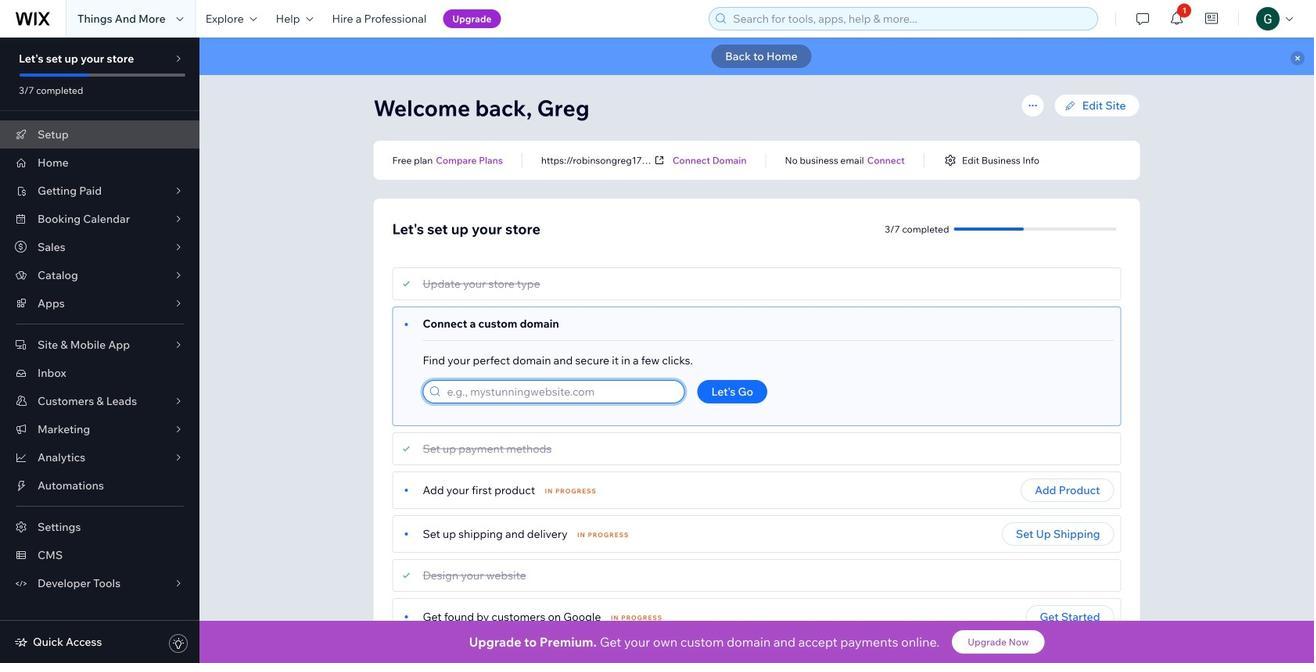 Task type: describe. For each thing, give the bounding box(es) containing it.
sidebar element
[[0, 38, 199, 663]]

Search for tools, apps, help & more... field
[[729, 8, 1093, 30]]



Task type: vqa. For each thing, say whether or not it's contained in the screenshot.
Redirect Free plan available
no



Task type: locate. For each thing, give the bounding box(es) containing it.
e.g., mystunningwebsite.com field
[[442, 381, 679, 403]]

alert
[[199, 38, 1314, 75]]



